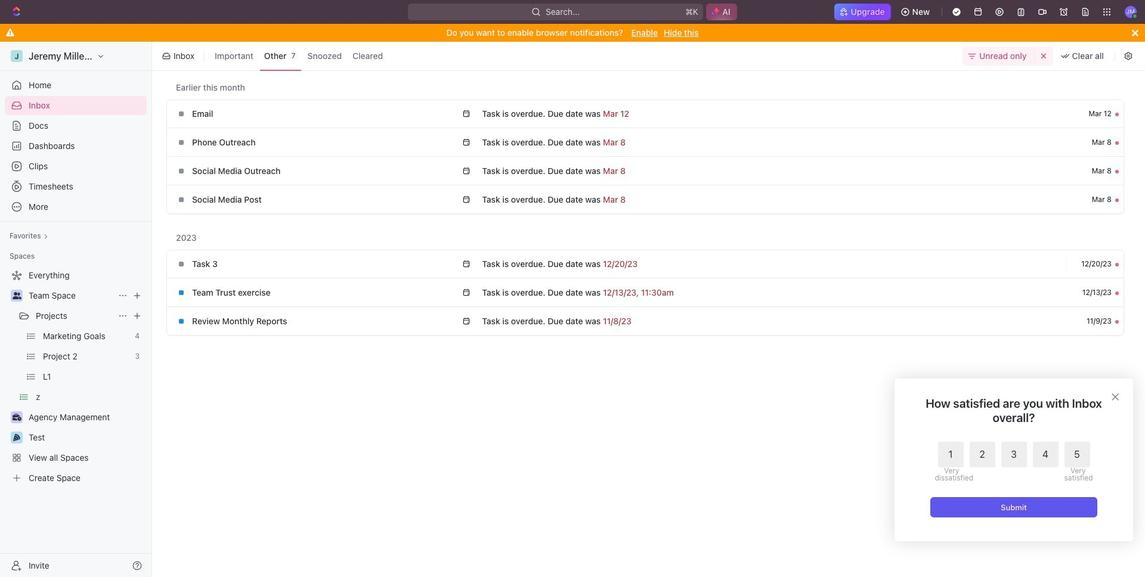 Task type: describe. For each thing, give the bounding box(es) containing it.
sidebar navigation
[[0, 42, 155, 577]]

pizza slice image
[[13, 434, 20, 441]]

2 unread image from the top
[[1116, 198, 1119, 202]]

business time image
[[12, 414, 21, 421]]

5 unread image from the top
[[1116, 320, 1119, 324]]



Task type: locate. For each thing, give the bounding box(es) containing it.
unread image
[[1116, 141, 1119, 145], [1116, 170, 1119, 173], [1116, 263, 1119, 267], [1116, 291, 1119, 295], [1116, 320, 1119, 324]]

option group
[[935, 442, 1090, 482]]

1 unread image from the top
[[1116, 113, 1119, 116]]

2 unread image from the top
[[1116, 170, 1119, 173]]

1 vertical spatial unread image
[[1116, 198, 1119, 202]]

4 unread image from the top
[[1116, 291, 1119, 295]]

tree
[[5, 266, 147, 488]]

jeremy miller's workspace, , element
[[11, 50, 23, 62]]

3 unread image from the top
[[1116, 263, 1119, 267]]

unread image
[[1116, 113, 1119, 116], [1116, 198, 1119, 202]]

1 unread image from the top
[[1116, 141, 1119, 145]]

0 vertical spatial unread image
[[1116, 113, 1119, 116]]

tree inside sidebar navigation
[[5, 266, 147, 488]]

dialog
[[895, 379, 1133, 542]]

tab list
[[208, 39, 390, 73]]

user group image
[[12, 292, 21, 299]]



Task type: vqa. For each thing, say whether or not it's contained in the screenshot.
bottommost a
no



